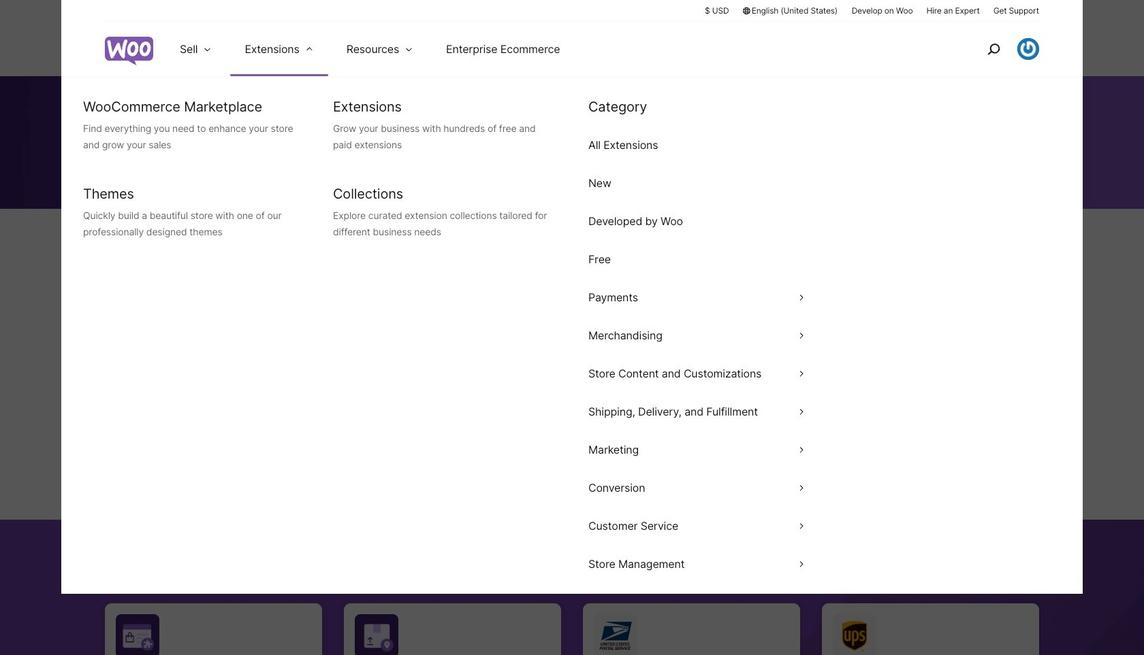 Task type: vqa. For each thing, say whether or not it's contained in the screenshot.
Gizmo the annually
no



Task type: describe. For each thing, give the bounding box(es) containing it.
service navigation menu element
[[958, 27, 1039, 71]]

open account menu image
[[1018, 38, 1039, 60]]

search image
[[983, 38, 1005, 60]]



